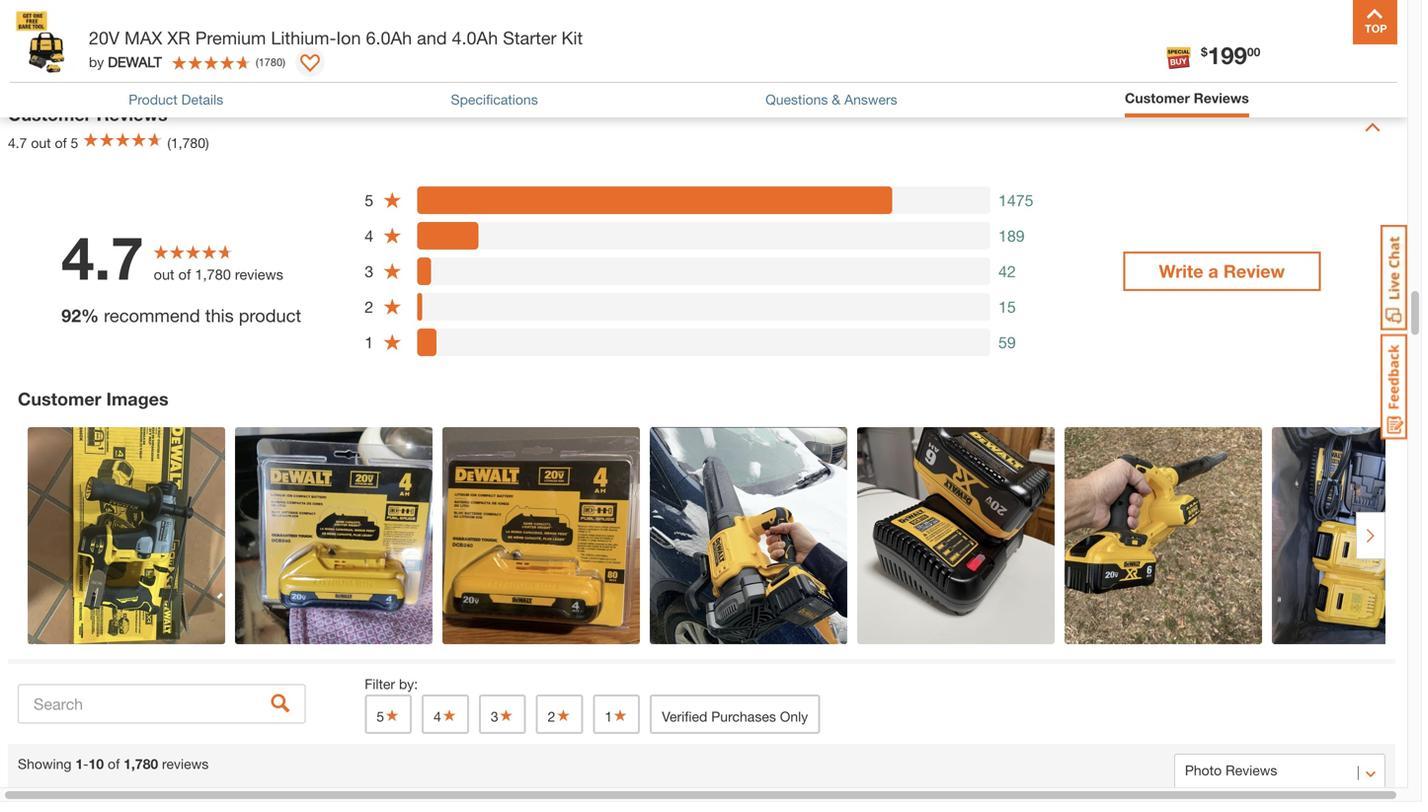 Task type: locate. For each thing, give the bounding box(es) containing it.
product
[[239, 305, 301, 326]]

0 horizontal spatial 3
[[365, 262, 373, 281]]

star symbol image left 2 button
[[498, 709, 514, 723]]

navigation
[[555, 0, 848, 35]]

0 horizontal spatial reviews
[[162, 756, 209, 773]]

star icon image
[[383, 191, 402, 210], [383, 226, 402, 246], [383, 262, 402, 281], [383, 297, 402, 317], [383, 333, 402, 352]]

showing 1 - 10 of 1,780 reviews
[[18, 756, 209, 773]]

customer reviews down $ at the top right
[[1125, 90, 1249, 106]]

max
[[124, 27, 162, 48]]

star icon image for 5
[[383, 191, 402, 210]]

$ 199 00
[[1201, 41, 1260, 69]]

1 vertical spatial out
[[154, 266, 174, 283]]

star symbol image for 2
[[555, 709, 571, 723]]

2 vertical spatial 1
[[75, 756, 83, 773]]

2 button
[[536, 695, 583, 735]]

1 horizontal spatial 4
[[434, 709, 441, 725]]

20v max xr premium lithium-ion 6.0ah and 4.0ah starter kit
[[89, 27, 583, 48]]

1 vertical spatial 4
[[434, 709, 441, 725]]

2 inside button
[[548, 709, 555, 725]]

2 horizontal spatial 1
[[605, 709, 612, 725]]

this
[[205, 305, 234, 326]]

1
[[365, 333, 373, 352], [605, 709, 612, 725], [75, 756, 83, 773]]

customer reviews down by on the top of page
[[8, 104, 168, 125]]

1 horizontal spatial 4.7
[[61, 222, 144, 293]]

product details
[[129, 91, 223, 108]]

1475
[[998, 191, 1033, 210]]

0 vertical spatial 3
[[365, 262, 373, 281]]

5 button
[[365, 695, 412, 735]]

0 horizontal spatial 2
[[365, 298, 373, 316]]

1 horizontal spatial 1,780
[[195, 266, 231, 283]]

4 star symbol image from the left
[[555, 709, 571, 723]]

dewalt
[[108, 54, 162, 70]]

0 vertical spatial reviews
[[235, 266, 283, 283]]

3 star symbol image from the left
[[498, 709, 514, 723]]

verified purchases only button
[[650, 695, 820, 735]]

2 vertical spatial 5
[[376, 709, 384, 725]]

199
[[1208, 41, 1247, 69]]

questions & answers button
[[765, 89, 897, 110], [765, 89, 897, 110]]

only
[[780, 709, 808, 725]]

5
[[71, 135, 78, 151], [365, 191, 373, 210], [376, 709, 384, 725]]

starter
[[503, 27, 556, 48]]

1,780 right 10
[[124, 756, 158, 773]]

5 star icon image from the top
[[383, 333, 402, 352]]

xr
[[167, 27, 190, 48]]

out
[[31, 135, 51, 151], [154, 266, 174, 283]]

1,780
[[195, 266, 231, 283], [124, 756, 158, 773]]

reviews
[[1194, 90, 1249, 106], [96, 104, 168, 125]]

1 star symbol image from the left
[[384, 709, 400, 723]]

0 vertical spatial 1
[[365, 333, 373, 352]]

4.7 out of 5
[[8, 135, 78, 151]]

4 star icon image from the top
[[383, 297, 402, 317]]

specifications button
[[451, 89, 538, 110], [451, 89, 538, 110]]

1,780 up this
[[195, 266, 231, 283]]

star symbol image right 2 button
[[612, 709, 628, 723]]

1 horizontal spatial 1
[[365, 333, 373, 352]]

0 vertical spatial out
[[31, 135, 51, 151]]

1 button
[[593, 695, 640, 735]]

3 button
[[479, 695, 526, 735]]

reviews down 199
[[1194, 90, 1249, 106]]

1 vertical spatial 2
[[548, 709, 555, 725]]

review
[[1223, 261, 1285, 282]]

reviews
[[235, 266, 283, 283], [162, 756, 209, 773]]

top button
[[1353, 0, 1397, 44]]

1 vertical spatial of
[[178, 266, 191, 283]]

product details button
[[129, 89, 223, 110], [129, 89, 223, 110]]

0 horizontal spatial 1
[[75, 756, 83, 773]]

product image image
[[15, 10, 79, 74]]

display image
[[300, 54, 320, 74]]

2 star symbol image from the left
[[441, 709, 457, 723]]

20v
[[89, 27, 120, 48]]

1 inside button
[[605, 709, 612, 725]]

star symbol image
[[384, 709, 400, 723], [441, 709, 457, 723], [498, 709, 514, 723], [555, 709, 571, 723], [612, 709, 628, 723]]

1 horizontal spatial reviews
[[235, 266, 283, 283]]

2
[[365, 298, 373, 316], [548, 709, 555, 725]]

(1,780)
[[167, 135, 209, 151]]

1 horizontal spatial customer reviews
[[1125, 90, 1249, 106]]

verified purchases only
[[662, 709, 808, 725]]

star symbol image left 1 button
[[555, 709, 571, 723]]

0 horizontal spatial out
[[31, 135, 51, 151]]

star symbol image down filter by:
[[384, 709, 400, 723]]

customer reviews button
[[1125, 88, 1249, 113], [1125, 88, 1249, 109]]

4.7
[[8, 135, 27, 151], [61, 222, 144, 293]]

0 horizontal spatial 1,780
[[124, 756, 158, 773]]

star symbol image inside 2 button
[[555, 709, 571, 723]]

Search text field
[[18, 685, 305, 724]]

answers
[[844, 91, 897, 108]]

filter by:
[[365, 676, 418, 693]]

and
[[417, 27, 447, 48]]

5 inside 5 button
[[376, 709, 384, 725]]

2 horizontal spatial of
[[178, 266, 191, 283]]

1 vertical spatial 3
[[491, 709, 498, 725]]

reviews up product
[[235, 266, 283, 283]]

00
[[1247, 45, 1260, 59]]

star symbol image for 3
[[498, 709, 514, 723]]

0 horizontal spatial 4
[[365, 227, 373, 245]]

42
[[998, 262, 1016, 281]]

2 horizontal spatial 5
[[376, 709, 384, 725]]

specifications
[[451, 91, 538, 108]]

4
[[365, 227, 373, 245], [434, 709, 441, 725]]

1 horizontal spatial 2
[[548, 709, 555, 725]]

3
[[365, 262, 373, 281], [491, 709, 498, 725]]

star symbol image for 5
[[384, 709, 400, 723]]

1 star icon image from the top
[[383, 191, 402, 210]]

0 vertical spatial 5
[[71, 135, 78, 151]]

star symbol image inside 3 button
[[498, 709, 514, 723]]

6.0ah
[[366, 27, 412, 48]]

1 horizontal spatial 5
[[365, 191, 373, 210]]

5 star symbol image from the left
[[612, 709, 628, 723]]

showing
[[18, 756, 72, 773]]

0 vertical spatial 1,780
[[195, 266, 231, 283]]

reviews down 'dewalt'
[[96, 104, 168, 125]]

0 horizontal spatial customer reviews
[[8, 104, 168, 125]]

3 star icon image from the top
[[383, 262, 402, 281]]

0 vertical spatial 2
[[365, 298, 373, 316]]

of
[[55, 135, 67, 151], [178, 266, 191, 283], [108, 756, 120, 773]]

0 vertical spatial 4.7
[[8, 135, 27, 151]]

customer images
[[18, 389, 168, 410]]

1 vertical spatial 4.7
[[61, 222, 144, 293]]

questions
[[765, 91, 828, 108]]

(
[[256, 56, 258, 68]]

customer reviews
[[1125, 90, 1249, 106], [8, 104, 168, 125]]

2 vertical spatial of
[[108, 756, 120, 773]]

1 horizontal spatial 3
[[491, 709, 498, 725]]

$
[[1201, 45, 1208, 59]]

2 star icon image from the top
[[383, 226, 402, 246]]

recommend
[[104, 305, 200, 326]]

by dewalt
[[89, 54, 162, 70]]

0 horizontal spatial 4.7
[[8, 135, 27, 151]]

reviews down search "text box" at the left of the page
[[162, 756, 209, 773]]

0 horizontal spatial of
[[55, 135, 67, 151]]

by
[[89, 54, 104, 70]]

4.7 for 4.7 out of 5
[[8, 135, 27, 151]]

star symbol image inside 5 button
[[384, 709, 400, 723]]

1 vertical spatial 1
[[605, 709, 612, 725]]

a
[[1208, 261, 1218, 282]]

star symbol image left 3 button
[[441, 709, 457, 723]]

star symbol image inside 4 button
[[441, 709, 457, 723]]

star symbol image inside 1 button
[[612, 709, 628, 723]]

1 horizontal spatial reviews
[[1194, 90, 1249, 106]]

customer
[[1125, 90, 1190, 106], [8, 104, 91, 125], [18, 389, 101, 410]]

1 horizontal spatial of
[[108, 756, 120, 773]]



Task type: describe. For each thing, give the bounding box(es) containing it.
0 horizontal spatial reviews
[[96, 104, 168, 125]]

-
[[83, 756, 88, 773]]

write a review button
[[1123, 252, 1321, 291]]

4 button
[[422, 695, 469, 735]]

write a review
[[1159, 261, 1285, 282]]

( 1780 )
[[256, 56, 285, 68]]

1780
[[258, 56, 283, 68]]

1 vertical spatial 1,780
[[124, 756, 158, 773]]

questions & answers
[[765, 91, 897, 108]]

3 inside 3 button
[[491, 709, 498, 725]]

%
[[81, 305, 99, 326]]

0 vertical spatial of
[[55, 135, 67, 151]]

)
[[283, 56, 285, 68]]

star icon image for 2
[[383, 297, 402, 317]]

15
[[998, 298, 1016, 316]]

details
[[181, 91, 223, 108]]

star icon image for 1
[[383, 333, 402, 352]]

star symbol image for 4
[[441, 709, 457, 723]]

1 horizontal spatial out
[[154, 266, 174, 283]]

star icon image for 4
[[383, 226, 402, 246]]

images
[[106, 389, 168, 410]]

4 inside button
[[434, 709, 441, 725]]

caret image
[[1365, 119, 1381, 135]]

star symbol image for 1
[[612, 709, 628, 723]]

live chat image
[[1381, 225, 1407, 331]]

0 vertical spatial 4
[[365, 227, 373, 245]]

92 % recommend this product
[[61, 305, 301, 326]]

1 vertical spatial 5
[[365, 191, 373, 210]]

ion
[[336, 27, 361, 48]]

verified
[[662, 709, 707, 725]]

kit
[[561, 27, 583, 48]]

0 horizontal spatial 5
[[71, 135, 78, 151]]

189
[[998, 227, 1025, 245]]

lithium-
[[271, 27, 336, 48]]

feedback link image
[[1381, 334, 1407, 440]]

purchases
[[711, 709, 776, 725]]

4.7 for 4.7
[[61, 222, 144, 293]]

out of 1,780 reviews
[[154, 266, 283, 283]]

1 vertical spatial reviews
[[162, 756, 209, 773]]

star icon image for 3
[[383, 262, 402, 281]]

92
[[61, 305, 81, 326]]

59
[[998, 333, 1016, 352]]

write
[[1159, 261, 1203, 282]]

&
[[832, 91, 840, 108]]

4.0ah
[[452, 27, 498, 48]]

by:
[[399, 676, 418, 693]]

product
[[129, 91, 177, 108]]

10
[[88, 756, 104, 773]]

premium
[[195, 27, 266, 48]]

filter
[[365, 676, 395, 693]]



Task type: vqa. For each thing, say whether or not it's contained in the screenshot.


